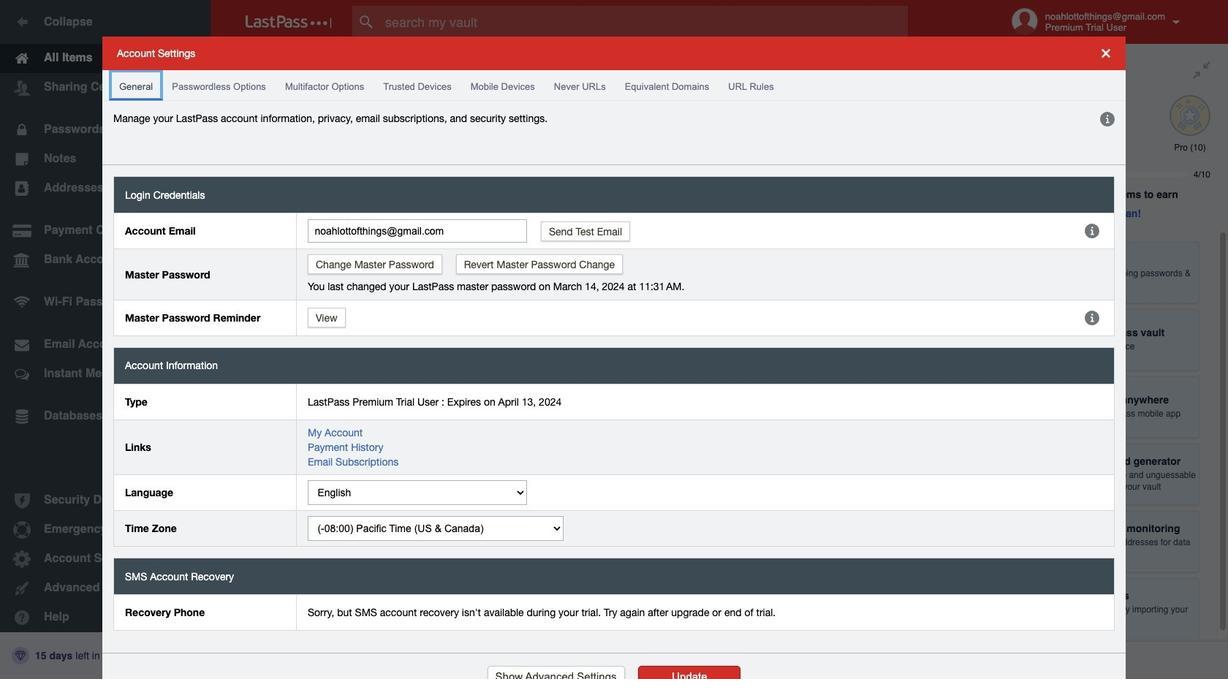 Task type: locate. For each thing, give the bounding box(es) containing it.
vault options navigation
[[211, 44, 966, 88]]

main navigation navigation
[[0, 0, 211, 679]]



Task type: vqa. For each thing, say whether or not it's contained in the screenshot.
THE LASTPASS "image"
yes



Task type: describe. For each thing, give the bounding box(es) containing it.
new item navigation
[[897, 619, 952, 679]]

Search search field
[[352, 6, 936, 38]]

search my vault text field
[[352, 6, 936, 38]]

lastpass image
[[246, 15, 332, 29]]



